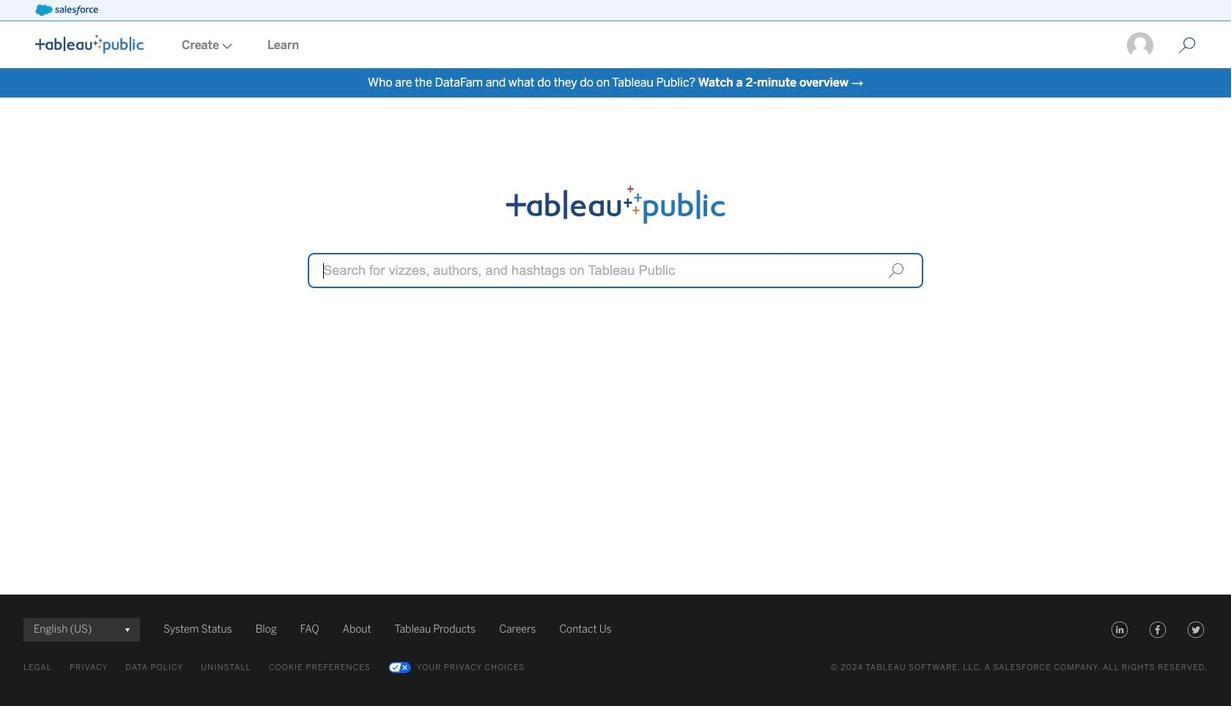 Task type: describe. For each thing, give the bounding box(es) containing it.
go to search image
[[1161, 37, 1214, 54]]

create image
[[219, 43, 232, 49]]

selected language element
[[34, 618, 130, 641]]



Task type: locate. For each thing, give the bounding box(es) containing it.
search image
[[889, 262, 905, 279]]

salesforce logo image
[[35, 4, 98, 16]]

christina.overa image
[[1126, 31, 1155, 60]]

Search input field
[[308, 253, 924, 288]]

logo image
[[35, 34, 144, 54]]



Task type: vqa. For each thing, say whether or not it's contained in the screenshot.
Go to search image
yes



